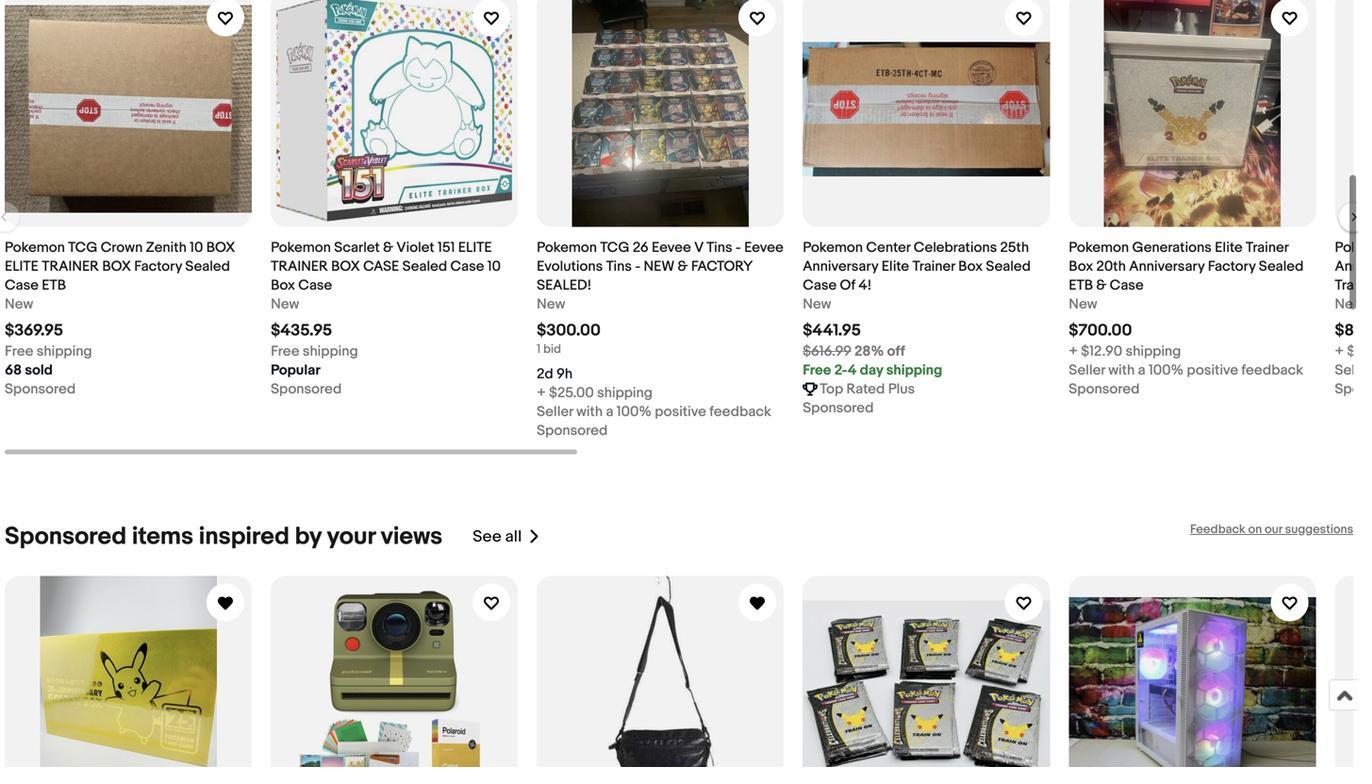 Task type: locate. For each thing, give the bounding box(es) containing it.
2 horizontal spatial &
[[1097, 277, 1107, 294]]

feedback
[[1242, 362, 1304, 379], [710, 403, 772, 420]]

elite inside pokemon tcg crown zenith 10 box elite trainer box factory sealed case etb new $369.95 free shipping 68 sold sponsored
[[5, 258, 39, 275]]

100%
[[1149, 362, 1184, 379], [617, 403, 652, 420]]

4 sealed from the left
[[1259, 258, 1304, 275]]

1 bid text field
[[537, 342, 561, 357]]

free up "68"
[[5, 343, 33, 360]]

eevee up new
[[652, 239, 691, 256]]

tcg for $369.95
[[68, 239, 98, 256]]

etb up $369.95 at the left
[[42, 277, 66, 294]]

3 new text field from the left
[[1069, 295, 1098, 314]]

0 vertical spatial tins
[[707, 239, 733, 256]]

0 horizontal spatial +
[[537, 385, 546, 402]]

$300.00 text field
[[537, 321, 601, 341]]

1 vertical spatial seller
[[537, 403, 573, 420]]

0 horizontal spatial free
[[5, 343, 33, 360]]

0 horizontal spatial anniversary
[[803, 258, 879, 275]]

shipping right '$12.90'
[[1126, 343, 1182, 360]]

new text field up the $441.95 text field
[[803, 295, 832, 314]]

new text field up '$369.95' text box
[[5, 295, 33, 314]]

0 horizontal spatial &
[[383, 239, 394, 256]]

1 vertical spatial positive
[[655, 403, 707, 420]]

shipping right $25.00
[[597, 385, 653, 402]]

case down the 20th
[[1110, 277, 1144, 294]]

box down scarlet
[[331, 258, 360, 275]]

pokemon inside pokemon tcg crown zenith 10 box elite trainer box factory sealed case etb new $369.95 free shipping 68 sold sponsored
[[5, 239, 65, 256]]

new up '$369.95' text box
[[5, 296, 33, 313]]

2 pokemon from the left
[[271, 239, 331, 256]]

0 horizontal spatial new text field
[[5, 295, 33, 314]]

box up $435.95
[[271, 277, 295, 294]]

1 trainer from the left
[[42, 258, 99, 275]]

your
[[327, 522, 375, 552]]

tcg
[[68, 239, 98, 256], [600, 239, 630, 256]]

0 vertical spatial a
[[1139, 362, 1146, 379]]

shipping inside pokemon tcg crown zenith 10 box elite trainer box factory sealed case etb new $369.95 free shipping 68 sold sponsored
[[37, 343, 92, 360]]

$616.99
[[803, 343, 852, 360]]

3 sealed from the left
[[986, 258, 1031, 275]]

box down celebrations
[[959, 258, 983, 275]]

1 horizontal spatial free
[[271, 343, 300, 360]]

factory down generations
[[1208, 258, 1256, 275]]

0 vertical spatial seller
[[1069, 362, 1106, 379]]

2 new from the left
[[271, 296, 299, 313]]

seller with a 100% positive feedback text field down $25.00
[[537, 402, 772, 421]]

new up $80 text field on the top right of page
[[1335, 296, 1359, 313]]

0 horizontal spatial eevee
[[652, 239, 691, 256]]

tcg left crown
[[68, 239, 98, 256]]

1 horizontal spatial seller with a 100% positive feedback text field
[[1069, 361, 1304, 380]]

2 etb from the left
[[1069, 277, 1094, 294]]

1 vertical spatial tins
[[606, 258, 632, 275]]

trainer up $435.95
[[271, 258, 328, 275]]

sponsored text field down top
[[803, 399, 874, 418]]

pokemon tcg 26 eevee v tins -  eevee evolutions tins - new & factory sealed! new $300.00 1 bid 2d 9h + $25.00 shipping seller with a 100% positive feedback sponsored
[[537, 239, 784, 439]]

anniversary down generations
[[1130, 258, 1205, 275]]

0 horizontal spatial positive
[[655, 403, 707, 420]]

sponsored
[[5, 381, 76, 398], [271, 381, 342, 398], [1069, 381, 1140, 398], [803, 400, 874, 417], [537, 422, 608, 439], [5, 522, 127, 552]]

10 left evolutions
[[488, 258, 501, 275]]

New text field
[[5, 295, 33, 314], [271, 295, 299, 314], [1335, 295, 1359, 314]]

shipping inside pokemon scarlet & violet 151 elite trainer box case sealed case 10 box case new $435.95 free shipping popular sponsored
[[303, 343, 358, 360]]

shipping inside the pokemon tcg 26 eevee v tins -  eevee evolutions tins - new & factory sealed! new $300.00 1 bid 2d 9h + $25.00 shipping seller with a 100% positive feedback sponsored
[[597, 385, 653, 402]]

with down + $25.00 shipping text box
[[577, 403, 603, 420]]

sealed
[[185, 258, 230, 275], [403, 258, 447, 275], [986, 258, 1031, 275], [1259, 258, 1304, 275]]

28%
[[855, 343, 884, 360]]

2 sealed from the left
[[403, 258, 447, 275]]

3 pokemon from the left
[[537, 239, 597, 256]]

2 new text field from the left
[[803, 295, 832, 314]]

anniversary up of
[[803, 258, 879, 275]]

- up factory
[[736, 239, 741, 256]]

2 factory from the left
[[1208, 258, 1256, 275]]

sponsored inside the pokemon tcg 26 eevee v tins -  eevee evolutions tins - new & factory sealed! new $300.00 1 bid 2d 9h + $25.00 shipping seller with a 100% positive feedback sponsored
[[537, 422, 608, 439]]

sponsored inside pokemon tcg crown zenith 10 box elite trainer box factory sealed case etb new $369.95 free shipping 68 sold sponsored
[[5, 381, 76, 398]]

sealed down violet
[[403, 258, 447, 275]]

center
[[867, 239, 911, 256]]

+
[[1069, 343, 1078, 360], [1335, 343, 1345, 360], [537, 385, 546, 402]]

4 new from the left
[[803, 296, 832, 313]]

2-
[[835, 362, 848, 379]]

elite inside pokemon scarlet & violet 151 elite trainer box case sealed case 10 box case new $435.95 free shipping popular sponsored
[[458, 239, 492, 256]]

1 vertical spatial 100%
[[617, 403, 652, 420]]

0 horizontal spatial new text field
[[537, 295, 566, 314]]

tins left new
[[606, 258, 632, 275]]

etb
[[42, 277, 66, 294], [1069, 277, 1094, 294]]

0 vertical spatial with
[[1109, 362, 1135, 379]]

0 vertical spatial &
[[383, 239, 394, 256]]

1 vertical spatial &
[[678, 258, 688, 275]]

shipping up plus
[[887, 362, 943, 379]]

0 horizontal spatial -
[[635, 258, 641, 275]]

anniversary
[[803, 258, 879, 275], [1130, 258, 1205, 275]]

2 new text field from the left
[[271, 295, 299, 314]]

elite inside pokemon center celebrations 25th anniversary elite trainer box sealed case of 4! new $441.95 $616.99 28% off free 2-4 day shipping
[[882, 258, 910, 275]]

sealed down 25th
[[986, 258, 1031, 275]]

0 vertical spatial positive
[[1187, 362, 1239, 379]]

free down $616.99
[[803, 362, 832, 379]]

10 right zenith
[[190, 239, 203, 256]]

$700.00 text field
[[1069, 321, 1133, 341]]

0 horizontal spatial sponsored text field
[[5, 380, 76, 399]]

0 horizontal spatial elite
[[5, 258, 39, 275]]

shipping down $435.95 text box
[[303, 343, 358, 360]]

1 vertical spatial 10
[[488, 258, 501, 275]]

1 horizontal spatial &
[[678, 258, 688, 275]]

1 etb from the left
[[42, 277, 66, 294]]

$1
[[1348, 343, 1359, 360]]

Sponsored text field
[[5, 380, 76, 399], [1069, 380, 1140, 399], [537, 421, 608, 440]]

1 horizontal spatial trainer
[[1246, 239, 1289, 256]]

a
[[1139, 362, 1146, 379], [606, 403, 614, 420]]

etb up "$700.00" text box
[[1069, 277, 1094, 294]]

1 vertical spatial elite
[[5, 258, 39, 275]]

box left the 20th
[[1069, 258, 1094, 275]]

trainer up '$369.95' text box
[[42, 258, 99, 275]]

on
[[1249, 522, 1263, 537]]

pok new $80 + $1 sell spo
[[1335, 239, 1359, 398]]

new inside pokemon tcg crown zenith 10 box elite trainer box factory sealed case etb new $369.95 free shipping 68 sold sponsored
[[5, 296, 33, 313]]

1 vertical spatial -
[[635, 258, 641, 275]]

pokemon inside pokemon scarlet & violet 151 elite trainer box case sealed case 10 box case new $435.95 free shipping popular sponsored
[[271, 239, 331, 256]]

Sponsored text field
[[271, 380, 342, 399], [803, 399, 874, 418]]

1 vertical spatial a
[[606, 403, 614, 420]]

0 horizontal spatial 100%
[[617, 403, 652, 420]]

2 trainer from the left
[[271, 258, 328, 275]]

sponsored text field down $25.00
[[537, 421, 608, 440]]

trainer left pok
[[1246, 239, 1289, 256]]

&
[[383, 239, 394, 256], [678, 258, 688, 275], [1097, 277, 1107, 294]]

1 vertical spatial with
[[577, 403, 603, 420]]

1 anniversary from the left
[[803, 258, 879, 275]]

feedback on our suggestions
[[1191, 522, 1354, 537]]

5 new from the left
[[1069, 296, 1098, 313]]

1 vertical spatial elite
[[882, 258, 910, 275]]

seller down $25.00
[[537, 403, 573, 420]]

1 horizontal spatial new text field
[[271, 295, 299, 314]]

4 pokemon from the left
[[803, 239, 863, 256]]

sell
[[1335, 362, 1359, 379]]

a down + $25.00 shipping text box
[[606, 403, 614, 420]]

box
[[206, 239, 235, 256], [102, 258, 131, 275], [331, 258, 360, 275]]

2 horizontal spatial free
[[803, 362, 832, 379]]

new up the $441.95 text field
[[803, 296, 832, 313]]

2 horizontal spatial +
[[1335, 343, 1345, 360]]

box inside pokemon scarlet & violet 151 elite trainer box case sealed case 10 box case new $435.95 free shipping popular sponsored
[[331, 258, 360, 275]]

sponsored text field down '$12.90'
[[1069, 380, 1140, 399]]

1 horizontal spatial new text field
[[803, 295, 832, 314]]

pokemon up '$369.95' text box
[[5, 239, 65, 256]]

1 vertical spatial trainer
[[913, 258, 956, 275]]

0 horizontal spatial etb
[[42, 277, 66, 294]]

& inside pokemon scarlet & violet 151 elite trainer box case sealed case 10 box case new $435.95 free shipping popular sponsored
[[383, 239, 394, 256]]

free up popular text box
[[271, 343, 300, 360]]

pokemon inside pokemon center celebrations 25th anniversary elite trainer box sealed case of 4! new $441.95 $616.99 28% off free 2-4 day shipping
[[803, 239, 863, 256]]

1 horizontal spatial positive
[[1187, 362, 1239, 379]]

case inside pokemon tcg crown zenith 10 box elite trainer box factory sealed case etb new $369.95 free shipping 68 sold sponsored
[[5, 277, 39, 294]]

1 vertical spatial feedback
[[710, 403, 772, 420]]

Top Rated Plus text field
[[820, 380, 915, 399]]

+ $12.90 shipping text field
[[1069, 342, 1182, 361]]

sponsored text field down sold at the left top of the page
[[5, 380, 76, 399]]

sealed down zenith
[[185, 258, 230, 275]]

factory
[[134, 258, 182, 275], [1208, 258, 1256, 275]]

2 horizontal spatial new text field
[[1335, 295, 1359, 314]]

1
[[537, 342, 541, 357]]

1 vertical spatial seller with a 100% positive feedback text field
[[537, 402, 772, 421]]

elite
[[1215, 239, 1243, 256], [882, 258, 910, 275]]

new text field up $700.00
[[1069, 295, 1098, 314]]

pokemon up the 20th
[[1069, 239, 1130, 256]]

0 horizontal spatial 10
[[190, 239, 203, 256]]

2 anniversary from the left
[[1130, 258, 1205, 275]]

spo
[[1335, 381, 1359, 398]]

pokemon inside the pokemon tcg 26 eevee v tins -  eevee evolutions tins - new & factory sealed! new $300.00 1 bid 2d 9h + $25.00 shipping seller with a 100% positive feedback sponsored
[[537, 239, 597, 256]]

sealed inside pokemon center celebrations 25th anniversary elite trainer box sealed case of 4! new $441.95 $616.99 28% off free 2-4 day shipping
[[986, 258, 1031, 275]]

v
[[695, 239, 704, 256]]

$700.00
[[1069, 321, 1133, 341]]

1 horizontal spatial anniversary
[[1130, 258, 1205, 275]]

0 vertical spatial -
[[736, 239, 741, 256]]

0 horizontal spatial with
[[577, 403, 603, 420]]

tcg inside the pokemon tcg 26 eevee v tins -  eevee evolutions tins - new & factory sealed! new $300.00 1 bid 2d 9h + $25.00 shipping seller with a 100% positive feedback sponsored
[[600, 239, 630, 256]]

trainer inside pokemon generations elite trainer box 20th anniversary factory sealed etb & case new $700.00 + $12.90 shipping seller with a 100% positive feedback sponsored
[[1246, 239, 1289, 256]]

sponsored text field for $369.95
[[5, 380, 76, 399]]

10
[[190, 239, 203, 256], [488, 258, 501, 275]]

seller
[[1069, 362, 1106, 379], [537, 403, 573, 420]]

seller with a 100% positive feedback text field down '$12.90'
[[1069, 361, 1304, 380]]

seller down '$12.90'
[[1069, 362, 1106, 379]]

0 horizontal spatial trainer
[[913, 258, 956, 275]]

sealed left pok new $80 + $1 sell spo
[[1259, 258, 1304, 275]]

shipping up sold at the left top of the page
[[37, 343, 92, 360]]

new text field up $435.95
[[271, 295, 299, 314]]

$80 text field
[[1335, 321, 1359, 341]]

elite
[[458, 239, 492, 256], [5, 258, 39, 275]]

top rated plus
[[820, 381, 915, 398]]

tcg left 26 at the left top of page
[[600, 239, 630, 256]]

1 horizontal spatial elite
[[458, 239, 492, 256]]

- down 26 at the left top of page
[[635, 258, 641, 275]]

anniversary inside pokemon center celebrations 25th anniversary elite trainer box sealed case of 4! new $441.95 $616.99 28% off free 2-4 day shipping
[[803, 258, 879, 275]]

pokemon
[[5, 239, 65, 256], [271, 239, 331, 256], [537, 239, 597, 256], [803, 239, 863, 256], [1069, 239, 1130, 256]]

1 horizontal spatial eevee
[[745, 239, 784, 256]]

Seller with a 100% positive feedback text field
[[1069, 361, 1304, 380], [537, 402, 772, 421]]

1 horizontal spatial trainer
[[271, 258, 328, 275]]

1 horizontal spatial box
[[206, 239, 235, 256]]

+ down 2d
[[537, 385, 546, 402]]

box right zenith
[[206, 239, 235, 256]]

0 horizontal spatial seller with a 100% positive feedback text field
[[537, 402, 772, 421]]

box inside pokemon scarlet & violet 151 elite trainer box case sealed case 10 box case new $435.95 free shipping popular sponsored
[[271, 277, 295, 294]]

new down the sealed!
[[537, 296, 566, 313]]

with down + $12.90 shipping text box
[[1109, 362, 1135, 379]]

New text field
[[537, 295, 566, 314], [803, 295, 832, 314], [1069, 295, 1098, 314]]

0 vertical spatial trainer
[[1246, 239, 1289, 256]]

2 vertical spatial &
[[1097, 277, 1107, 294]]

0 horizontal spatial box
[[102, 258, 131, 275]]

box
[[959, 258, 983, 275], [1069, 258, 1094, 275], [271, 277, 295, 294]]

6 new from the left
[[1335, 296, 1359, 313]]

0 vertical spatial feedback
[[1242, 362, 1304, 379]]

shipping inside pokemon generations elite trainer box 20th anniversary factory sealed etb & case new $700.00 + $12.90 shipping seller with a 100% positive feedback sponsored
[[1126, 343, 1182, 360]]

a down + $12.90 shipping text box
[[1139, 362, 1146, 379]]

sponsored text field down popular
[[271, 380, 342, 399]]

1 horizontal spatial box
[[959, 258, 983, 275]]

free inside pokemon tcg crown zenith 10 box elite trainer box factory sealed case etb new $369.95 free shipping 68 sold sponsored
[[5, 343, 33, 360]]

$435.95
[[271, 321, 332, 341]]

box down crown
[[102, 258, 131, 275]]

1 horizontal spatial elite
[[1215, 239, 1243, 256]]

1 new text field from the left
[[5, 295, 33, 314]]

1 horizontal spatial tcg
[[600, 239, 630, 256]]

new up $700.00
[[1069, 296, 1098, 313]]

with inside the pokemon tcg 26 eevee v tins -  eevee evolutions tins - new & factory sealed! new $300.00 1 bid 2d 9h + $25.00 shipping seller with a 100% positive feedback sponsored
[[577, 403, 603, 420]]

see all link
[[473, 522, 541, 552]]

tins
[[707, 239, 733, 256], [606, 258, 632, 275]]

elite right the 151
[[458, 239, 492, 256]]

& right new
[[678, 258, 688, 275]]

1 horizontal spatial feedback
[[1242, 362, 1304, 379]]

eevee up factory
[[745, 239, 784, 256]]

1 horizontal spatial etb
[[1069, 277, 1094, 294]]

new inside pokemon scarlet & violet 151 elite trainer box case sealed case 10 box case new $435.95 free shipping popular sponsored
[[271, 296, 299, 313]]

& down the 20th
[[1097, 277, 1107, 294]]

2 horizontal spatial sponsored text field
[[1069, 380, 1140, 399]]

& up case
[[383, 239, 394, 256]]

0 horizontal spatial tins
[[606, 258, 632, 275]]

2 horizontal spatial box
[[1069, 258, 1094, 275]]

items
[[132, 522, 193, 552]]

3 new from the left
[[537, 296, 566, 313]]

positive
[[1187, 362, 1239, 379], [655, 403, 707, 420]]

0 horizontal spatial elite
[[882, 258, 910, 275]]

2 horizontal spatial new text field
[[1069, 295, 1098, 314]]

tcg inside pokemon tcg crown zenith 10 box elite trainer box factory sealed case etb new $369.95 free shipping 68 sold sponsored
[[68, 239, 98, 256]]

new text field for $369.95
[[5, 295, 33, 314]]

1 factory from the left
[[134, 258, 182, 275]]

pokemon up evolutions
[[537, 239, 597, 256]]

with
[[1109, 362, 1135, 379], [577, 403, 603, 420]]

trainer down celebrations
[[913, 258, 956, 275]]

Spo text field
[[1335, 380, 1359, 399]]

100% down + $12.90 shipping text box
[[1149, 362, 1184, 379]]

new
[[5, 296, 33, 313], [271, 296, 299, 313], [537, 296, 566, 313], [803, 296, 832, 313], [1069, 296, 1098, 313], [1335, 296, 1359, 313]]

pokemon left scarlet
[[271, 239, 331, 256]]

trainer
[[42, 258, 99, 275], [271, 258, 328, 275]]

1 horizontal spatial a
[[1139, 362, 1146, 379]]

1 tcg from the left
[[68, 239, 98, 256]]

-
[[736, 239, 741, 256], [635, 258, 641, 275]]

0 horizontal spatial feedback
[[710, 403, 772, 420]]

of
[[840, 277, 856, 294]]

Free shipping text field
[[271, 342, 358, 361]]

elite up '$369.95' text box
[[5, 258, 39, 275]]

sealed inside pokemon generations elite trainer box 20th anniversary factory sealed etb & case new $700.00 + $12.90 shipping seller with a 100% positive feedback sponsored
[[1259, 258, 1304, 275]]

feedback inside the pokemon tcg 26 eevee v tins -  eevee evolutions tins - new & factory sealed! new $300.00 1 bid 2d 9h + $25.00 shipping seller with a 100% positive feedback sponsored
[[710, 403, 772, 420]]

2 tcg from the left
[[600, 239, 630, 256]]

new text field up $80 text field on the top right of page
[[1335, 295, 1359, 314]]

eevee
[[652, 239, 691, 256], [745, 239, 784, 256]]

1 horizontal spatial seller
[[1069, 362, 1106, 379]]

1 new text field from the left
[[537, 295, 566, 314]]

case up '$369.95' text box
[[5, 277, 39, 294]]

2 horizontal spatial box
[[331, 258, 360, 275]]

1 horizontal spatial 100%
[[1149, 362, 1184, 379]]

shipping
[[37, 343, 92, 360], [303, 343, 358, 360], [1126, 343, 1182, 360], [887, 362, 943, 379], [597, 385, 653, 402]]

0 vertical spatial 10
[[190, 239, 203, 256]]

0 horizontal spatial tcg
[[68, 239, 98, 256]]

0 horizontal spatial factory
[[134, 258, 182, 275]]

1 horizontal spatial with
[[1109, 362, 1135, 379]]

5 pokemon from the left
[[1069, 239, 1130, 256]]

0 horizontal spatial seller
[[537, 403, 573, 420]]

100% down + $25.00 shipping text box
[[617, 403, 652, 420]]

0 horizontal spatial box
[[271, 277, 295, 294]]

free
[[5, 343, 33, 360], [271, 343, 300, 360], [803, 362, 832, 379]]

0 vertical spatial elite
[[1215, 239, 1243, 256]]

case down the 151
[[451, 258, 484, 275]]

0 vertical spatial elite
[[458, 239, 492, 256]]

1 horizontal spatial +
[[1069, 343, 1078, 360]]

feedback on our suggestions link
[[1191, 522, 1354, 537]]

new text field for $300.00
[[537, 295, 566, 314]]

pokemon up of
[[803, 239, 863, 256]]

& inside pokemon generations elite trainer box 20th anniversary factory sealed etb & case new $700.00 + $12.90 shipping seller with a 100% positive feedback sponsored
[[1097, 277, 1107, 294]]

$12.90
[[1082, 343, 1123, 360]]

case
[[451, 258, 484, 275], [5, 277, 39, 294], [298, 277, 332, 294], [803, 277, 837, 294], [1110, 277, 1144, 294]]

1 horizontal spatial 10
[[488, 258, 501, 275]]

0 vertical spatial seller with a 100% positive feedback text field
[[1069, 361, 1304, 380]]

1 sealed from the left
[[185, 258, 230, 275]]

100% inside the pokemon tcg 26 eevee v tins -  eevee evolutions tins - new & factory sealed! new $300.00 1 bid 2d 9h + $25.00 shipping seller with a 100% positive feedback sponsored
[[617, 403, 652, 420]]

+ inside pok new $80 + $1 sell spo
[[1335, 343, 1345, 360]]

new up $435.95
[[271, 296, 299, 313]]

violet
[[397, 239, 435, 256]]

0 horizontal spatial a
[[606, 403, 614, 420]]

1 horizontal spatial factory
[[1208, 258, 1256, 275]]

rated
[[847, 381, 885, 398]]

$435.95 text field
[[271, 321, 332, 341]]

factory inside pokemon tcg crown zenith 10 box elite trainer box factory sealed case etb new $369.95 free shipping 68 sold sponsored
[[134, 258, 182, 275]]

case left of
[[803, 277, 837, 294]]

pok
[[1335, 239, 1359, 256]]

1 new from the left
[[5, 296, 33, 313]]

0 horizontal spatial trainer
[[42, 258, 99, 275]]

positive inside pokemon generations elite trainer box 20th anniversary factory sealed etb & case new $700.00 + $12.90 shipping seller with a 100% positive feedback sponsored
[[1187, 362, 1239, 379]]

0 vertical spatial 100%
[[1149, 362, 1184, 379]]

elite right generations
[[1215, 239, 1243, 256]]

new text field down the sealed!
[[537, 295, 566, 314]]

pokemon generations elite trainer box 20th anniversary factory sealed etb & case new $700.00 + $12.90 shipping seller with a 100% positive feedback sponsored
[[1069, 239, 1304, 398]]

+ left '$12.90'
[[1069, 343, 1078, 360]]

trainer
[[1246, 239, 1289, 256], [913, 258, 956, 275]]

top
[[820, 381, 844, 398]]

tins up factory
[[707, 239, 733, 256]]

factory down zenith
[[134, 258, 182, 275]]

elite down center
[[882, 258, 910, 275]]

pokemon center celebrations 25th anniversary elite trainer box sealed case of 4! new $441.95 $616.99 28% off free 2-4 day shipping
[[803, 239, 1031, 379]]

sponsored inside pokemon generations elite trainer box 20th anniversary factory sealed etb & case new $700.00 + $12.90 shipping seller with a 100% positive feedback sponsored
[[1069, 381, 1140, 398]]

seller inside the pokemon tcg 26 eevee v tins -  eevee evolutions tins - new & factory sealed! new $300.00 1 bid 2d 9h + $25.00 shipping seller with a 100% positive feedback sponsored
[[537, 403, 573, 420]]

box inside pokemon generations elite trainer box 20th anniversary factory sealed etb & case new $700.00 + $12.90 shipping seller with a 100% positive feedback sponsored
[[1069, 258, 1094, 275]]

+ left $1
[[1335, 343, 1345, 360]]

pokemon inside pokemon generations elite trainer box 20th anniversary factory sealed etb & case new $700.00 + $12.90 shipping seller with a 100% positive feedback sponsored
[[1069, 239, 1130, 256]]

1 pokemon from the left
[[5, 239, 65, 256]]



Task type: vqa. For each thing, say whether or not it's contained in the screenshot.
feedback in the Pokemon Generations Elite Trainer Box 20th Anniversary Factory Sealed ETB & Case New $700.00 + $12.90 shipping Seller with a 100% positive feedback Sponsored
yes



Task type: describe. For each thing, give the bounding box(es) containing it.
$441.95
[[803, 321, 861, 341]]

scarlet
[[334, 239, 380, 256]]

151
[[438, 239, 455, 256]]

case inside pokemon generations elite trainer box 20th anniversary factory sealed etb & case new $700.00 + $12.90 shipping seller with a 100% positive feedback sponsored
[[1110, 277, 1144, 294]]

1 horizontal spatial -
[[736, 239, 741, 256]]

3 new text field from the left
[[1335, 295, 1359, 314]]

1 horizontal spatial sponsored text field
[[803, 399, 874, 418]]

case up $435.95
[[298, 277, 332, 294]]

pokemon for new
[[271, 239, 331, 256]]

pokemon for $369.95
[[5, 239, 65, 256]]

feedback inside pokemon generations elite trainer box 20th anniversary factory sealed etb & case new $700.00 + $12.90 shipping seller with a 100% positive feedback sponsored
[[1242, 362, 1304, 379]]

feedback
[[1191, 522, 1246, 537]]

a inside pokemon generations elite trainer box 20th anniversary factory sealed etb & case new $700.00 + $12.90 shipping seller with a 100% positive feedback sponsored
[[1139, 362, 1146, 379]]

$80
[[1335, 321, 1359, 341]]

bid
[[544, 342, 561, 357]]

$25.00
[[549, 385, 594, 402]]

etb inside pokemon generations elite trainer box 20th anniversary factory sealed etb & case new $700.00 + $12.90 shipping seller with a 100% positive feedback sponsored
[[1069, 277, 1094, 294]]

see
[[473, 527, 502, 547]]

by
[[295, 522, 322, 552]]

Sell text field
[[1335, 361, 1359, 380]]

crown
[[101, 239, 143, 256]]

pokemon tcg crown zenith 10 box elite trainer box factory sealed case etb new $369.95 free shipping 68 sold sponsored
[[5, 239, 235, 398]]

2d 9h text field
[[537, 365, 573, 384]]

100% inside pokemon generations elite trainer box 20th anniversary factory sealed etb & case new $700.00 + $12.90 shipping seller with a 100% positive feedback sponsored
[[1149, 362, 1184, 379]]

pokemon scarlet & violet 151 elite trainer box case sealed case 10 box case new $435.95 free shipping popular sponsored
[[271, 239, 501, 398]]

new text field for $441.95
[[803, 295, 832, 314]]

$369.95 text field
[[5, 321, 63, 341]]

pokemon for +
[[1069, 239, 1130, 256]]

trainer inside pokemon center celebrations 25th anniversary elite trainer box sealed case of 4! new $441.95 $616.99 28% off free 2-4 day shipping
[[913, 258, 956, 275]]

+ $25.00 shipping text field
[[537, 384, 653, 402]]

elite inside pokemon generations elite trainer box 20th anniversary factory sealed etb & case new $700.00 + $12.90 shipping seller with a 100% positive feedback sponsored
[[1215, 239, 1243, 256]]

off
[[888, 343, 906, 360]]

trainer inside pokemon scarlet & violet 151 elite trainer box case sealed case 10 box case new $435.95 free shipping popular sponsored
[[271, 258, 328, 275]]

day
[[860, 362, 884, 379]]

4
[[848, 362, 857, 379]]

$369.95
[[5, 321, 63, 341]]

+ inside pokemon generations elite trainer box 20th anniversary factory sealed etb & case new $700.00 + $12.90 shipping seller with a 100% positive feedback sponsored
[[1069, 343, 1078, 360]]

& inside the pokemon tcg 26 eevee v tins -  eevee evolutions tins - new & factory sealed! new $300.00 1 bid 2d 9h + $25.00 shipping seller with a 100% positive feedback sponsored
[[678, 258, 688, 275]]

free inside pokemon scarlet & violet 151 elite trainer box case sealed case 10 box case new $435.95 free shipping popular sponsored
[[271, 343, 300, 360]]

zenith
[[146, 239, 187, 256]]

a inside the pokemon tcg 26 eevee v tins -  eevee evolutions tins - new & factory sealed! new $300.00 1 bid 2d 9h + $25.00 shipping seller with a 100% positive feedback sponsored
[[606, 403, 614, 420]]

68
[[5, 362, 22, 379]]

1 eevee from the left
[[652, 239, 691, 256]]

seller inside pokemon generations elite trainer box 20th anniversary factory sealed etb & case new $700.00 + $12.90 shipping seller with a 100% positive feedback sponsored
[[1069, 362, 1106, 379]]

our
[[1265, 522, 1283, 537]]

sealed!
[[537, 277, 592, 294]]

anniversary inside pokemon generations elite trainer box 20th anniversary factory sealed etb & case new $700.00 + $12.90 shipping seller with a 100% positive feedback sponsored
[[1130, 258, 1205, 275]]

sponsored text field for +
[[1069, 380, 1140, 399]]

20th
[[1097, 258, 1126, 275]]

inspired
[[199, 522, 290, 552]]

sold
[[25, 362, 53, 379]]

2 eevee from the left
[[745, 239, 784, 256]]

4!
[[859, 277, 872, 294]]

1 horizontal spatial sponsored text field
[[537, 421, 608, 440]]

box inside pokemon center celebrations 25th anniversary elite trainer box sealed case of 4! new $441.95 $616.99 28% off free 2-4 day shipping
[[959, 258, 983, 275]]

sponsored items inspired by your views
[[5, 522, 443, 552]]

sealed inside pokemon tcg crown zenith 10 box elite trainer box factory sealed case etb new $369.95 free shipping 68 sold sponsored
[[185, 258, 230, 275]]

new
[[644, 258, 675, 275]]

1 horizontal spatial tins
[[707, 239, 733, 256]]

previous price $616.99 28% off text field
[[803, 342, 906, 361]]

case
[[363, 258, 399, 275]]

10 inside pokemon scarlet & violet 151 elite trainer box case sealed case 10 box case new $435.95 free shipping popular sponsored
[[488, 258, 501, 275]]

case inside pokemon center celebrations 25th anniversary elite trainer box sealed case of 4! new $441.95 $616.99 28% off free 2-4 day shipping
[[803, 277, 837, 294]]

suggestions
[[1286, 522, 1354, 537]]

new text field for new
[[271, 295, 299, 314]]

celebrations
[[914, 239, 998, 256]]

factory inside pokemon generations elite trainer box 20th anniversary factory sealed etb & case new $700.00 + $12.90 shipping seller with a 100% positive feedback sponsored
[[1208, 258, 1256, 275]]

sponsored inside pokemon scarlet & violet 151 elite trainer box case sealed case 10 box case new $435.95 free shipping popular sponsored
[[271, 381, 342, 398]]

etb inside pokemon tcg crown zenith 10 box elite trainer box factory sealed case etb new $369.95 free shipping 68 sold sponsored
[[42, 277, 66, 294]]

+ inside the pokemon tcg 26 eevee v tins -  eevee evolutions tins - new & factory sealed! new $300.00 1 bid 2d 9h + $25.00 shipping seller with a 100% positive feedback sponsored
[[537, 385, 546, 402]]

26
[[633, 239, 649, 256]]

evolutions
[[537, 258, 603, 275]]

$441.95 text field
[[803, 321, 861, 341]]

free inside pokemon center celebrations 25th anniversary elite trainer box sealed case of 4! new $441.95 $616.99 28% off free 2-4 day shipping
[[803, 362, 832, 379]]

popular
[[271, 362, 321, 379]]

0 horizontal spatial sponsored text field
[[271, 380, 342, 399]]

$300.00
[[537, 321, 601, 341]]

factory
[[691, 258, 753, 275]]

trainer inside pokemon tcg crown zenith 10 box elite trainer box factory sealed case etb new $369.95 free shipping 68 sold sponsored
[[42, 258, 99, 275]]

10 inside pokemon tcg crown zenith 10 box elite trainer box factory sealed case etb new $369.95 free shipping 68 sold sponsored
[[190, 239, 203, 256]]

pokemon for sealed!
[[537, 239, 597, 256]]

new inside the pokemon tcg 26 eevee v tins -  eevee evolutions tins - new & factory sealed! new $300.00 1 bid 2d 9h + $25.00 shipping seller with a 100% positive feedback sponsored
[[537, 296, 566, 313]]

shipping inside pokemon center celebrations 25th anniversary elite trainer box sealed case of 4! new $441.95 $616.99 28% off free 2-4 day shipping
[[887, 362, 943, 379]]

pokemon for $616.99
[[803, 239, 863, 256]]

2d
[[537, 366, 554, 383]]

new text field for $700.00
[[1069, 295, 1098, 314]]

Free 2-4 day shipping text field
[[803, 361, 943, 380]]

plus
[[889, 381, 915, 398]]

25th
[[1001, 239, 1030, 256]]

sealed inside pokemon scarlet & violet 151 elite trainer box case sealed case 10 box case new $435.95 free shipping popular sponsored
[[403, 258, 447, 275]]

new inside pokemon center celebrations 25th anniversary elite trainer box sealed case of 4! new $441.95 $616.99 28% off free 2-4 day shipping
[[803, 296, 832, 313]]

see all
[[473, 527, 522, 547]]

68 sold text field
[[5, 361, 53, 380]]

Popular text field
[[271, 361, 321, 380]]

views
[[381, 522, 443, 552]]

tcg for sealed!
[[600, 239, 630, 256]]

See all text field
[[473, 527, 522, 547]]

with inside pokemon generations elite trainer box 20th anniversary factory sealed etb & case new $700.00 + $12.90 shipping seller with a 100% positive feedback sponsored
[[1109, 362, 1135, 379]]

positive inside the pokemon tcg 26 eevee v tins -  eevee evolutions tins - new & factory sealed! new $300.00 1 bid 2d 9h + $25.00 shipping seller with a 100% positive feedback sponsored
[[655, 403, 707, 420]]

Free shipping text field
[[5, 342, 92, 361]]

+ $1 text field
[[1335, 342, 1359, 361]]

9h
[[557, 366, 573, 383]]

generations
[[1133, 239, 1212, 256]]

all
[[505, 527, 522, 547]]

new inside pokemon generations elite trainer box 20th anniversary factory sealed etb & case new $700.00 + $12.90 shipping seller with a 100% positive feedback sponsored
[[1069, 296, 1098, 313]]



